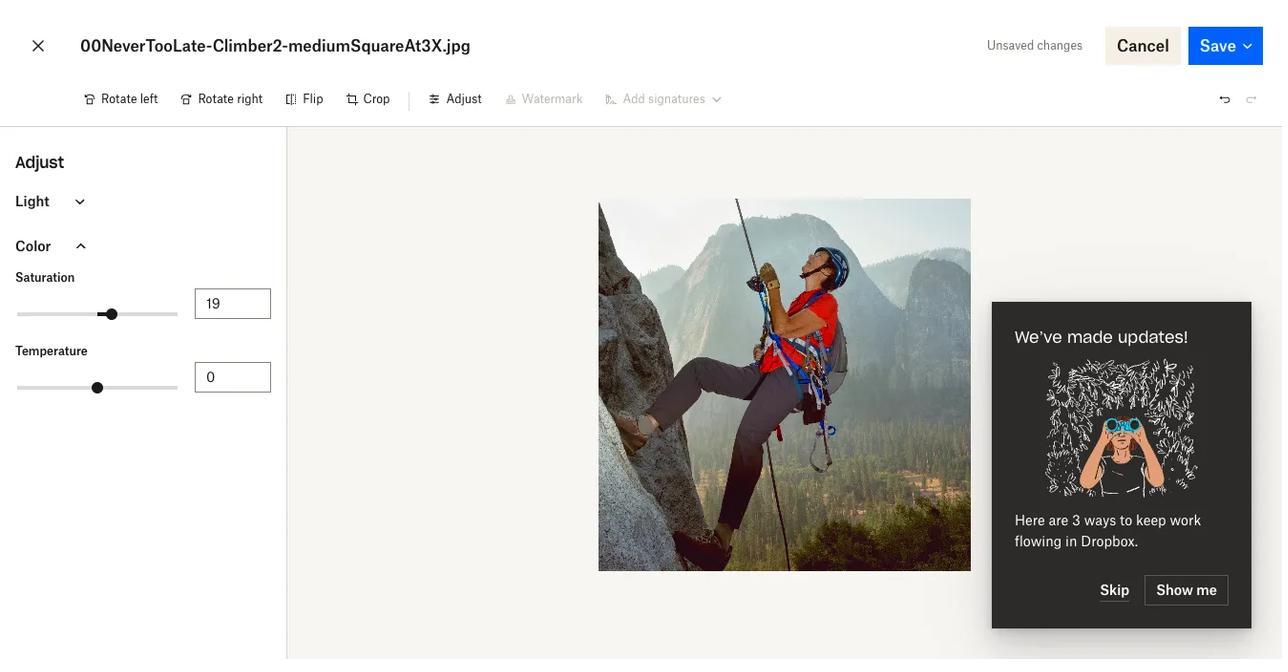 Task type: locate. For each thing, give the bounding box(es) containing it.
rotate left right
[[198, 92, 234, 106]]

mediumsquareat3x.jpg
[[288, 36, 471, 55]]

1 horizontal spatial rotate
[[198, 92, 234, 106]]

changes
[[1038, 38, 1083, 53]]

temperature
[[15, 344, 88, 358]]

saturation
[[15, 270, 75, 285]]

climber2-
[[213, 36, 288, 55]]

unsaved
[[988, 38, 1035, 53]]

00nevertoolate-climber2-mediumsquareat3x.jpg
[[80, 36, 471, 55]]

rotate
[[101, 92, 137, 106], [198, 92, 234, 106]]

adjust right crop
[[446, 92, 482, 106]]

1 vertical spatial adjust
[[15, 153, 64, 172]]

keep
[[1137, 512, 1167, 528]]

0 vertical spatial adjust
[[446, 92, 482, 106]]

we've made updates!
[[1015, 328, 1189, 347]]

1 rotate from the left
[[101, 92, 137, 106]]

rotate right
[[198, 92, 263, 106]]

rotate left left
[[101, 92, 137, 106]]

flip
[[303, 92, 323, 106]]

here
[[1015, 512, 1046, 528]]

skip
[[1101, 581, 1130, 597]]

unsaved changes
[[988, 38, 1083, 53]]

here are 3 ways to keep work flowing in dropbox.
[[1015, 512, 1202, 549]]

me
[[1197, 582, 1218, 598]]

crop button
[[335, 84, 402, 115]]

made
[[1068, 328, 1114, 347]]

light
[[15, 192, 49, 209]]

rotate left
[[101, 92, 158, 106]]

0 horizontal spatial rotate
[[101, 92, 137, 106]]

flip button
[[274, 84, 335, 115]]

adjust button
[[418, 84, 493, 115]]

right
[[237, 92, 263, 106]]

rotate right button
[[169, 84, 274, 115]]

adjust
[[446, 92, 482, 106], [15, 153, 64, 172]]

are
[[1049, 512, 1069, 528]]

Saturation range field
[[17, 312, 178, 316]]

show
[[1157, 582, 1194, 598]]

00nevertoolate-
[[80, 36, 213, 55]]

1 horizontal spatial adjust
[[446, 92, 482, 106]]

adjust up light
[[15, 153, 64, 172]]

save button
[[1189, 27, 1264, 65]]

show me button
[[1145, 575, 1229, 606]]

Temperature number field
[[206, 367, 260, 388]]

2 rotate from the left
[[198, 92, 234, 106]]

rotate for rotate right
[[198, 92, 234, 106]]

we've
[[1015, 328, 1063, 347]]



Task type: vqa. For each thing, say whether or not it's contained in the screenshot.
the leftmost Adjust
yes



Task type: describe. For each thing, give the bounding box(es) containing it.
crop
[[363, 92, 390, 106]]

3
[[1073, 512, 1081, 528]]

color button
[[0, 224, 287, 268]]

color
[[15, 237, 51, 254]]

to
[[1120, 512, 1133, 528]]

cancel
[[1118, 36, 1170, 55]]

ways
[[1085, 512, 1117, 528]]

updates!
[[1118, 328, 1189, 347]]

work
[[1170, 512, 1202, 528]]

cancel button
[[1106, 27, 1181, 65]]

Temperature range field
[[17, 386, 178, 390]]

rotate for rotate left
[[101, 92, 137, 106]]

left
[[140, 92, 158, 106]]

dropbox.
[[1082, 533, 1139, 549]]

save
[[1200, 36, 1237, 55]]

in
[[1066, 533, 1078, 549]]

light button
[[0, 179, 287, 224]]

Saturation number field
[[206, 293, 260, 314]]

close image
[[27, 31, 50, 61]]

rotate left button
[[73, 84, 169, 115]]

adjust inside button
[[446, 92, 482, 106]]

0 horizontal spatial adjust
[[15, 153, 64, 172]]

skip button
[[1101, 579, 1130, 602]]

flowing
[[1015, 533, 1062, 549]]

show me
[[1157, 582, 1218, 598]]



